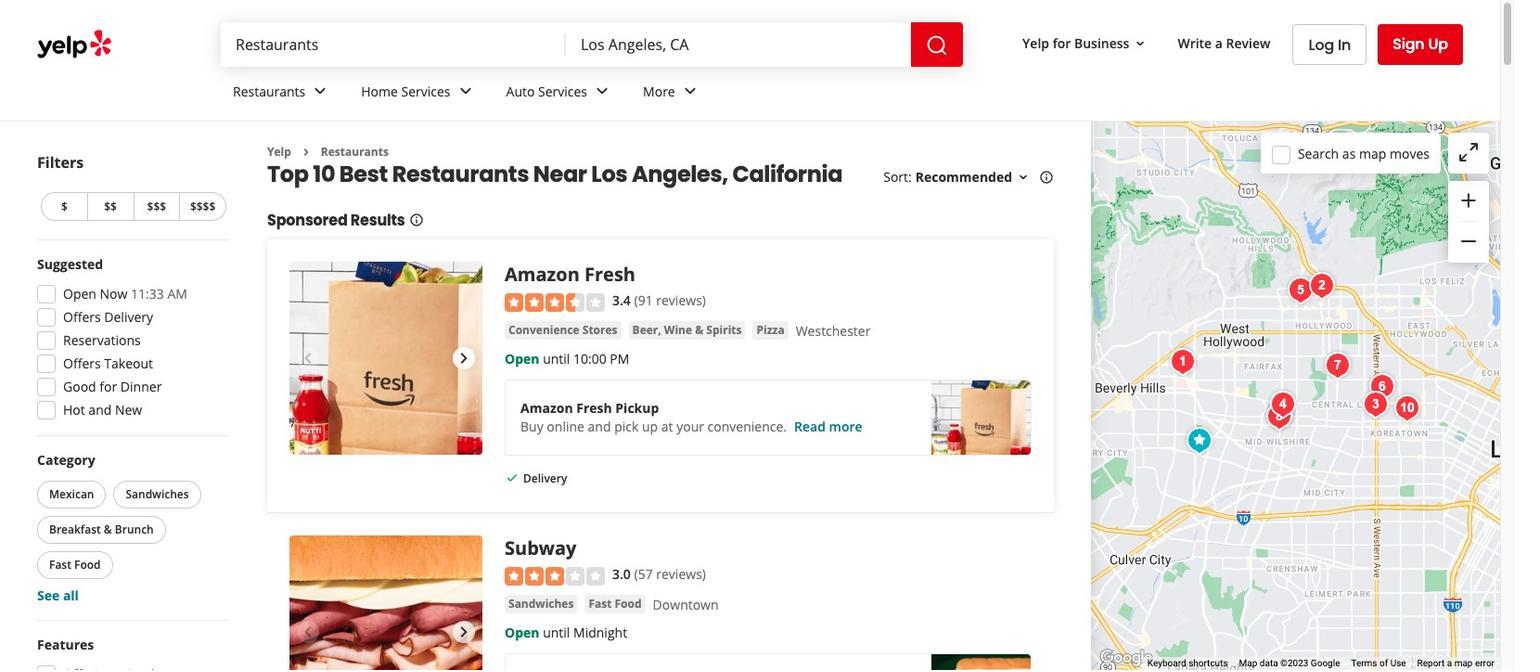 Task type: locate. For each thing, give the bounding box(es) containing it.
fresh inside amazon fresh pickup buy online and pick up at your convenience. read more
[[577, 399, 612, 417]]

0 vertical spatial offers
[[63, 308, 101, 326]]

for left business
[[1053, 34, 1071, 52]]

sandwiches up "brunch"
[[126, 486, 189, 502]]

1 horizontal spatial and
[[588, 417, 611, 435]]

offers takeout
[[63, 355, 153, 372]]

0 vertical spatial next image
[[453, 347, 475, 370]]

0 horizontal spatial sandwiches button
[[114, 481, 201, 509]]

fast food button down 3.0
[[585, 595, 646, 613]]

amazon up 3.4 star rating image
[[505, 262, 580, 287]]

yelp for the yelp link
[[267, 144, 291, 160]]

1 vertical spatial amazon
[[521, 399, 573, 417]]

sandwiches down 3 star rating image
[[509, 595, 574, 611]]

amazon up buy on the bottom left of page
[[521, 399, 573, 417]]

next image for amazon fresh
[[453, 347, 475, 370]]

beer, wine & spirits link
[[629, 321, 746, 340]]

fast food
[[49, 557, 101, 573], [589, 595, 642, 611]]

pizza
[[757, 322, 785, 338]]

reviews) for amazon fresh
[[656, 292, 706, 309]]

2 reviews) from the top
[[656, 565, 706, 583]]

map left error
[[1455, 658, 1473, 668]]

24 chevron down v2 image
[[591, 80, 614, 102], [679, 80, 701, 102]]

0 vertical spatial map
[[1360, 144, 1387, 162]]

services right auto
[[538, 82, 588, 100]]

0 vertical spatial amazon
[[505, 262, 580, 287]]

1 24 chevron down v2 image from the left
[[309, 80, 332, 102]]

16 info v2 image right recommended dropdown button
[[1040, 170, 1054, 185]]

top
[[267, 159, 309, 190]]

good
[[63, 378, 96, 395]]

fresh for amazon fresh
[[585, 262, 636, 287]]

restaurants right 16 chevron right v2 icon
[[321, 144, 389, 160]]

1 none field from the left
[[236, 34, 551, 55]]

24 chevron down v2 image right more
[[679, 80, 701, 102]]

1 horizontal spatial sandwiches button
[[505, 595, 578, 613]]

yelp left business
[[1023, 34, 1050, 52]]

map region
[[924, 100, 1515, 670]]

1 horizontal spatial for
[[1053, 34, 1071, 52]]

for
[[1053, 34, 1071, 52], [100, 378, 117, 395]]

1 vertical spatial food
[[615, 595, 642, 611]]

data
[[1260, 658, 1279, 668]]

0 vertical spatial fast food button
[[37, 551, 113, 579]]

and
[[89, 401, 112, 419], [588, 417, 611, 435]]

food
[[74, 557, 101, 573], [615, 595, 642, 611]]

0 vertical spatial slideshow element
[[290, 262, 483, 455]]

2 slideshow element from the top
[[290, 536, 483, 670]]

until
[[543, 350, 570, 367], [543, 623, 570, 641]]

$$ button
[[87, 192, 133, 221]]

all
[[63, 587, 79, 604]]

0 horizontal spatial map
[[1360, 144, 1387, 162]]

and inside amazon fresh pickup buy online and pick up at your convenience. read more
[[588, 417, 611, 435]]

convenience stores button
[[505, 321, 621, 340]]

1 vertical spatial sandwiches button
[[505, 595, 578, 613]]

next image for subway
[[453, 621, 475, 643]]

2 24 chevron down v2 image from the left
[[679, 80, 701, 102]]

24 chevron down v2 image for auto services
[[591, 80, 614, 102]]

1 vertical spatial until
[[543, 623, 570, 641]]

0 vertical spatial restaurants link
[[218, 67, 346, 121]]

1 vertical spatial &
[[104, 522, 112, 537]]

restaurants down the home services link
[[392, 159, 529, 190]]

restaurants link up the yelp link
[[218, 67, 346, 121]]

1 vertical spatial map
[[1455, 658, 1473, 668]]

24 chevron down v2 image
[[309, 80, 332, 102], [454, 80, 477, 102]]

reservations
[[63, 331, 141, 349]]

0 horizontal spatial delivery
[[104, 308, 153, 326]]

open down the sandwiches link
[[505, 623, 540, 641]]

for down the offers takeout
[[100, 378, 117, 395]]

3.0
[[613, 565, 631, 583]]

food down 3.0
[[615, 595, 642, 611]]

shortcuts
[[1189, 658, 1228, 668]]

0 vertical spatial delivery
[[104, 308, 153, 326]]

1 slideshow element from the top
[[290, 262, 483, 455]]

downtown
[[653, 595, 719, 613]]

delivery
[[104, 308, 153, 326], [523, 470, 567, 486]]

1 horizontal spatial 24 chevron down v2 image
[[454, 80, 477, 102]]

pickup
[[616, 399, 659, 417]]

1 horizontal spatial sandwiches
[[509, 595, 574, 611]]

2 services from the left
[[538, 82, 588, 100]]

2 next image from the top
[[453, 621, 475, 643]]

of
[[1380, 658, 1389, 668]]

1 until from the top
[[543, 350, 570, 367]]

0 horizontal spatial fast
[[49, 557, 71, 573]]

reviews) up wine
[[656, 292, 706, 309]]

1 horizontal spatial food
[[615, 595, 642, 611]]

24 chevron down v2 image inside the home services link
[[454, 80, 477, 102]]

report
[[1418, 658, 1445, 668]]

1 vertical spatial open
[[505, 350, 540, 367]]

1 horizontal spatial 24 chevron down v2 image
[[679, 80, 701, 102]]

google image
[[1096, 646, 1157, 670]]

fresh for amazon fresh pickup buy online and pick up at your convenience. read more
[[577, 399, 612, 417]]

reviews) up downtown
[[656, 565, 706, 583]]

restaurants up the yelp link
[[233, 82, 306, 100]]

a right 'report'
[[1448, 658, 1453, 668]]

24 chevron down v2 image inside auto services 'link'
[[591, 80, 614, 102]]

fast food up all at the left of page
[[49, 557, 101, 573]]

read
[[794, 417, 826, 435]]

0 vertical spatial a
[[1216, 34, 1223, 52]]

1 horizontal spatial map
[[1455, 658, 1473, 668]]

16 info v2 image
[[1040, 170, 1054, 185], [409, 213, 424, 228]]

3 star rating image
[[505, 567, 605, 585]]

0 horizontal spatial 16 info v2 image
[[409, 213, 424, 228]]

until for amazon fresh
[[543, 350, 570, 367]]

group containing category
[[33, 451, 230, 605]]

home services link
[[346, 67, 491, 121]]

1 reviews) from the top
[[656, 292, 706, 309]]

0 vertical spatial for
[[1053, 34, 1071, 52]]

1 vertical spatial slideshow element
[[290, 536, 483, 670]]

fresh up "3.4"
[[585, 262, 636, 287]]

a
[[1216, 34, 1223, 52], [1448, 658, 1453, 668]]

0 horizontal spatial 24 chevron down v2 image
[[309, 80, 332, 102]]

restaurants link right 16 chevron right v2 icon
[[321, 144, 389, 160]]

0 horizontal spatial restaurants
[[233, 82, 306, 100]]

1 horizontal spatial restaurants
[[321, 144, 389, 160]]

24 chevron down v2 image for more
[[679, 80, 701, 102]]

24 chevron down v2 image right the auto services
[[591, 80, 614, 102]]

hot
[[63, 401, 85, 419]]

business
[[1075, 34, 1130, 52]]

amazon inside amazon fresh pickup buy online and pick up at your convenience. read more
[[521, 399, 573, 417]]

2 24 chevron down v2 image from the left
[[454, 80, 477, 102]]

slideshow element
[[290, 262, 483, 455], [290, 536, 483, 670]]

yelp inside button
[[1023, 34, 1050, 52]]

1 vertical spatial offers
[[63, 355, 101, 372]]

services for auto services
[[538, 82, 588, 100]]

open
[[63, 285, 96, 303], [505, 350, 540, 367], [505, 623, 540, 641]]

None search field
[[221, 22, 967, 67]]

1 vertical spatial a
[[1448, 658, 1453, 668]]

map for moves
[[1360, 144, 1387, 162]]

1 vertical spatial fast
[[589, 595, 612, 611]]

2 until from the top
[[543, 623, 570, 641]]

1 vertical spatial for
[[100, 378, 117, 395]]

next image
[[453, 347, 475, 370], [453, 621, 475, 643]]

0 horizontal spatial 24 chevron down v2 image
[[591, 80, 614, 102]]

services
[[401, 82, 451, 100], [538, 82, 588, 100]]

stores
[[583, 322, 618, 338]]

0 vertical spatial sandwiches button
[[114, 481, 201, 509]]

10
[[313, 159, 335, 190]]

review
[[1227, 34, 1271, 52]]

see all
[[37, 587, 79, 604]]

fresh
[[585, 262, 636, 287], [577, 399, 612, 417]]

services inside 'link'
[[538, 82, 588, 100]]

0 vertical spatial until
[[543, 350, 570, 367]]

up
[[642, 417, 658, 435]]

until down "convenience stores" button
[[543, 350, 570, 367]]

offers
[[63, 308, 101, 326], [63, 355, 101, 372]]

near
[[534, 159, 587, 190]]

open down convenience
[[505, 350, 540, 367]]

business categories element
[[218, 67, 1464, 121]]

fast
[[49, 557, 71, 573], [589, 595, 612, 611]]

1 horizontal spatial services
[[538, 82, 588, 100]]

offers up reservations
[[63, 308, 101, 326]]

0 vertical spatial reviews)
[[656, 292, 706, 309]]

map right as on the right of the page
[[1360, 144, 1387, 162]]

0 horizontal spatial yelp
[[267, 144, 291, 160]]

restaurants inside business categories element
[[233, 82, 306, 100]]

0 vertical spatial yelp
[[1023, 34, 1050, 52]]

1 vertical spatial sandwiches
[[509, 595, 574, 611]]

& right wine
[[695, 322, 704, 338]]

error
[[1476, 658, 1495, 668]]

2 none field from the left
[[581, 34, 897, 55]]

1 vertical spatial reviews)
[[656, 565, 706, 583]]

1 horizontal spatial &
[[695, 322, 704, 338]]

0 horizontal spatial services
[[401, 82, 451, 100]]

©2023
[[1281, 658, 1309, 668]]

reviews) for subway
[[656, 565, 706, 583]]

for inside button
[[1053, 34, 1071, 52]]

delivery down open now 11:33 am
[[104, 308, 153, 326]]

search image
[[926, 34, 949, 56]]

$
[[61, 199, 68, 214]]

la wangbal image
[[1364, 368, 1401, 405]]

offers up good
[[63, 355, 101, 372]]

met him at a bar image
[[1261, 398, 1298, 435]]

1 horizontal spatial fast
[[589, 595, 612, 611]]

breakfast & brunch button
[[37, 516, 166, 544]]

previous image
[[297, 347, 319, 370]]

open until midnight
[[505, 623, 627, 641]]

log in
[[1309, 34, 1352, 55]]

and right hot
[[89, 401, 112, 419]]

1 horizontal spatial fast food
[[589, 595, 642, 611]]

1 horizontal spatial a
[[1448, 658, 1453, 668]]

open for subway
[[505, 623, 540, 641]]

1 horizontal spatial delivery
[[523, 470, 567, 486]]

1 vertical spatial next image
[[453, 621, 475, 643]]

fast inside fast food link
[[589, 595, 612, 611]]

16 chevron right v2 image
[[299, 145, 314, 159]]

delivery right 16 checkmark v2 image
[[523, 470, 567, 486]]

1 vertical spatial yelp
[[267, 144, 291, 160]]

log in link
[[1293, 24, 1367, 65]]

california
[[733, 159, 843, 190]]

sandwiches
[[126, 486, 189, 502], [509, 595, 574, 611]]

sandwiches button down 3 star rating image
[[505, 595, 578, 613]]

auto
[[506, 82, 535, 100]]

1 24 chevron down v2 image from the left
[[591, 80, 614, 102]]

open for amazon fresh
[[505, 350, 540, 367]]

none field up "home services"
[[236, 34, 551, 55]]

0 horizontal spatial a
[[1216, 34, 1223, 52]]

24 chevron down v2 image left home
[[309, 80, 332, 102]]

0 horizontal spatial fast food
[[49, 557, 101, 573]]

0 horizontal spatial &
[[104, 522, 112, 537]]

food up all at the left of page
[[74, 557, 101, 573]]

a right write
[[1216, 34, 1223, 52]]

yelp for yelp for business
[[1023, 34, 1050, 52]]

none field up more link
[[581, 34, 897, 55]]

sandwiches button
[[114, 481, 201, 509], [505, 595, 578, 613]]

previous image
[[297, 621, 319, 643]]

your
[[677, 417, 704, 435]]

24 chevron down v2 image left auto
[[454, 80, 477, 102]]

services right home
[[401, 82, 451, 100]]

yelp link
[[267, 144, 291, 160]]

and left pick
[[588, 417, 611, 435]]

group
[[1449, 181, 1490, 263], [32, 255, 230, 425], [33, 451, 230, 605]]

until down the sandwiches link
[[543, 623, 570, 641]]

1 horizontal spatial yelp
[[1023, 34, 1050, 52]]

1 next image from the top
[[453, 347, 475, 370]]

0 horizontal spatial food
[[74, 557, 101, 573]]

16 info v2 image right results
[[409, 213, 424, 228]]

open down suggested
[[63, 285, 96, 303]]

0 horizontal spatial for
[[100, 378, 117, 395]]

2 offers from the top
[[63, 355, 101, 372]]

1 services from the left
[[401, 82, 451, 100]]

24 chevron down v2 image inside more link
[[679, 80, 701, 102]]

0 vertical spatial fast food
[[49, 557, 101, 573]]

yelp left 16 chevron right v2 icon
[[267, 144, 291, 160]]

met her at a bar image
[[1262, 397, 1299, 434]]

$$$ button
[[133, 192, 179, 221]]

am
[[168, 285, 187, 303]]

0 vertical spatial sandwiches
[[126, 486, 189, 502]]

fast food down 3.0
[[589, 595, 642, 611]]

fast food button up all at the left of page
[[37, 551, 113, 579]]

1 vertical spatial fast food button
[[585, 595, 646, 613]]

see all button
[[37, 587, 79, 604]]

Near text field
[[581, 34, 897, 55]]

sort:
[[884, 168, 912, 186]]

fast up midnight
[[589, 595, 612, 611]]

1 horizontal spatial none field
[[581, 34, 897, 55]]

None field
[[236, 34, 551, 55], [581, 34, 897, 55]]

sandwiches button up "brunch"
[[114, 481, 201, 509]]

1 horizontal spatial 16 info v2 image
[[1040, 170, 1054, 185]]

yelp for business button
[[1015, 27, 1156, 60]]

1 offers from the top
[[63, 308, 101, 326]]

3.4 (91 reviews)
[[613, 292, 706, 309]]

beer, wine & spirits button
[[629, 321, 746, 340]]

midnight
[[574, 623, 627, 641]]

results
[[351, 210, 405, 231]]

& left "brunch"
[[104, 522, 112, 537]]

a for write
[[1216, 34, 1223, 52]]

0 vertical spatial fresh
[[585, 262, 636, 287]]

fresh up online
[[577, 399, 612, 417]]

services for home services
[[401, 82, 451, 100]]

fast food link
[[585, 595, 646, 613]]

0 vertical spatial open
[[63, 285, 96, 303]]

category
[[37, 451, 95, 469]]

1 vertical spatial fresh
[[577, 399, 612, 417]]

fast up see all button
[[49, 557, 71, 573]]

angeles,
[[632, 159, 728, 190]]

search as map moves
[[1298, 144, 1430, 162]]

2 vertical spatial open
[[505, 623, 540, 641]]

yelp
[[1023, 34, 1050, 52], [267, 144, 291, 160]]

16 checkmark v2 image
[[505, 470, 520, 485]]

filters
[[37, 152, 84, 173]]

zoom out image
[[1458, 230, 1480, 253]]

mexican button
[[37, 481, 106, 509]]

sponsored results
[[267, 210, 405, 231]]

1 vertical spatial restaurants link
[[321, 144, 389, 160]]

$$$$ button
[[179, 192, 226, 221]]

0 horizontal spatial none field
[[236, 34, 551, 55]]

map
[[1360, 144, 1387, 162], [1455, 658, 1473, 668]]



Task type: describe. For each thing, give the bounding box(es) containing it.
3.4
[[613, 292, 631, 309]]

write a review link
[[1171, 27, 1278, 60]]

$$
[[104, 199, 117, 214]]

wine
[[664, 322, 692, 338]]

sort: recommended
[[884, 168, 1013, 186]]

pm
[[610, 350, 630, 367]]

terms of use link
[[1352, 658, 1407, 668]]

sign up
[[1393, 33, 1449, 55]]

1 vertical spatial delivery
[[523, 470, 567, 486]]

a for report
[[1448, 658, 1453, 668]]

for for dinner
[[100, 378, 117, 395]]

great white image
[[1319, 347, 1356, 384]]

at
[[662, 417, 673, 435]]

recommended button
[[916, 168, 1031, 186]]

(57
[[634, 565, 653, 583]]

search
[[1298, 144, 1339, 162]]

granville image
[[1164, 343, 1201, 380]]

more
[[829, 417, 863, 435]]

westchester
[[796, 322, 871, 340]]

amazon fresh pickup buy online and pick up at your convenience. read more
[[521, 399, 863, 435]]

top 10 best restaurants near los angeles, california
[[267, 159, 843, 190]]

map
[[1240, 658, 1258, 668]]

amazon fresh
[[505, 262, 636, 287]]

0 vertical spatial &
[[695, 322, 704, 338]]

auto services
[[506, 82, 588, 100]]

group containing suggested
[[32, 255, 230, 425]]

0 vertical spatial fast
[[49, 557, 71, 573]]

more link
[[628, 67, 716, 121]]

for for business
[[1053, 34, 1071, 52]]

terms of use
[[1352, 658, 1407, 668]]

none field find
[[236, 34, 551, 55]]

0 horizontal spatial fast food button
[[37, 551, 113, 579]]

report a map error
[[1418, 658, 1495, 668]]

in
[[1338, 34, 1352, 55]]

amazon fresh link
[[505, 262, 636, 287]]

slideshow element for subway
[[290, 536, 483, 670]]

beer,
[[633, 322, 661, 338]]

0 vertical spatial food
[[74, 557, 101, 573]]

more
[[643, 82, 675, 100]]

3.4 star rating image
[[505, 293, 605, 312]]

$ button
[[41, 192, 87, 221]]

keyboard shortcuts button
[[1148, 657, 1228, 670]]

expand map image
[[1458, 141, 1480, 163]]

now
[[100, 285, 128, 303]]

hot and new
[[63, 401, 142, 419]]

good for dinner
[[63, 378, 162, 395]]

1 vertical spatial fast food
[[589, 595, 642, 611]]

italian pasta company image
[[1181, 422, 1218, 459]]

home
[[361, 82, 398, 100]]

Find text field
[[236, 34, 551, 55]]

amazon for amazon fresh pickup buy online and pick up at your convenience. read more
[[521, 399, 573, 417]]

best
[[340, 159, 388, 190]]

1 horizontal spatial fast food button
[[585, 595, 646, 613]]

subway
[[505, 536, 577, 561]]

recommended
[[916, 168, 1013, 186]]

map for error
[[1455, 658, 1473, 668]]

features group
[[32, 636, 230, 670]]

home services
[[361, 82, 451, 100]]

24 chevron down v2 image for home services
[[454, 80, 477, 102]]

new
[[115, 401, 142, 419]]

brunch
[[115, 522, 154, 537]]

24 chevron down v2 image for restaurants
[[309, 80, 332, 102]]

los
[[592, 159, 628, 190]]

online
[[547, 417, 585, 435]]

0 horizontal spatial sandwiches
[[126, 486, 189, 502]]

convenience stores link
[[505, 321, 621, 340]]

16 chevron down v2 image
[[1134, 36, 1148, 51]]

google
[[1311, 658, 1341, 668]]

convenience.
[[708, 417, 787, 435]]

running goose image
[[1304, 267, 1341, 304]]

sandwiches link
[[505, 595, 578, 613]]

hangari kalguksu image
[[1389, 389, 1426, 426]]

slideshow element for amazon fresh
[[290, 262, 483, 455]]

beer, wine & spirits
[[633, 322, 742, 338]]

use
[[1391, 658, 1407, 668]]

amazon fresh image
[[290, 262, 483, 455]]

map data ©2023 google
[[1240, 658, 1341, 668]]

convenience stores
[[509, 322, 618, 338]]

write
[[1178, 34, 1212, 52]]

suggested
[[37, 255, 103, 273]]

as
[[1343, 144, 1356, 162]]

1 vertical spatial 16 info v2 image
[[409, 213, 424, 228]]

0 horizontal spatial and
[[89, 401, 112, 419]]

offers for offers delivery
[[63, 308, 101, 326]]

haneuem image
[[1357, 386, 1395, 423]]

offers for offers takeout
[[63, 355, 101, 372]]

yelp for business
[[1023, 34, 1130, 52]]

republique image
[[1265, 386, 1302, 423]]

zoom in image
[[1458, 189, 1480, 211]]

l'antica pizzeria da michele image
[[1282, 271, 1319, 309]]

until for subway
[[543, 623, 570, 641]]

pick
[[615, 417, 639, 435]]

offers delivery
[[63, 308, 153, 326]]

0 vertical spatial 16 info v2 image
[[1040, 170, 1054, 185]]

3.0 (57 reviews)
[[613, 565, 706, 583]]

sponsored
[[267, 210, 348, 231]]

dinner
[[121, 378, 162, 395]]

10:00
[[574, 350, 607, 367]]

keyboard shortcuts
[[1148, 658, 1228, 668]]

pizza button
[[753, 321, 789, 340]]

pizza link
[[753, 321, 789, 340]]

subway link
[[505, 536, 577, 561]]

none field near
[[581, 34, 897, 55]]

terms
[[1352, 658, 1378, 668]]

subway image
[[290, 536, 483, 670]]

features
[[37, 636, 94, 653]]

breakfast
[[49, 522, 101, 537]]

write a review
[[1178, 34, 1271, 52]]

2 horizontal spatial restaurants
[[392, 159, 529, 190]]

amazon for amazon fresh
[[505, 262, 580, 287]]

breakfast & brunch
[[49, 522, 154, 537]]

$$$$
[[190, 199, 216, 214]]



Task type: vqa. For each thing, say whether or not it's contained in the screenshot.
leftmost So
no



